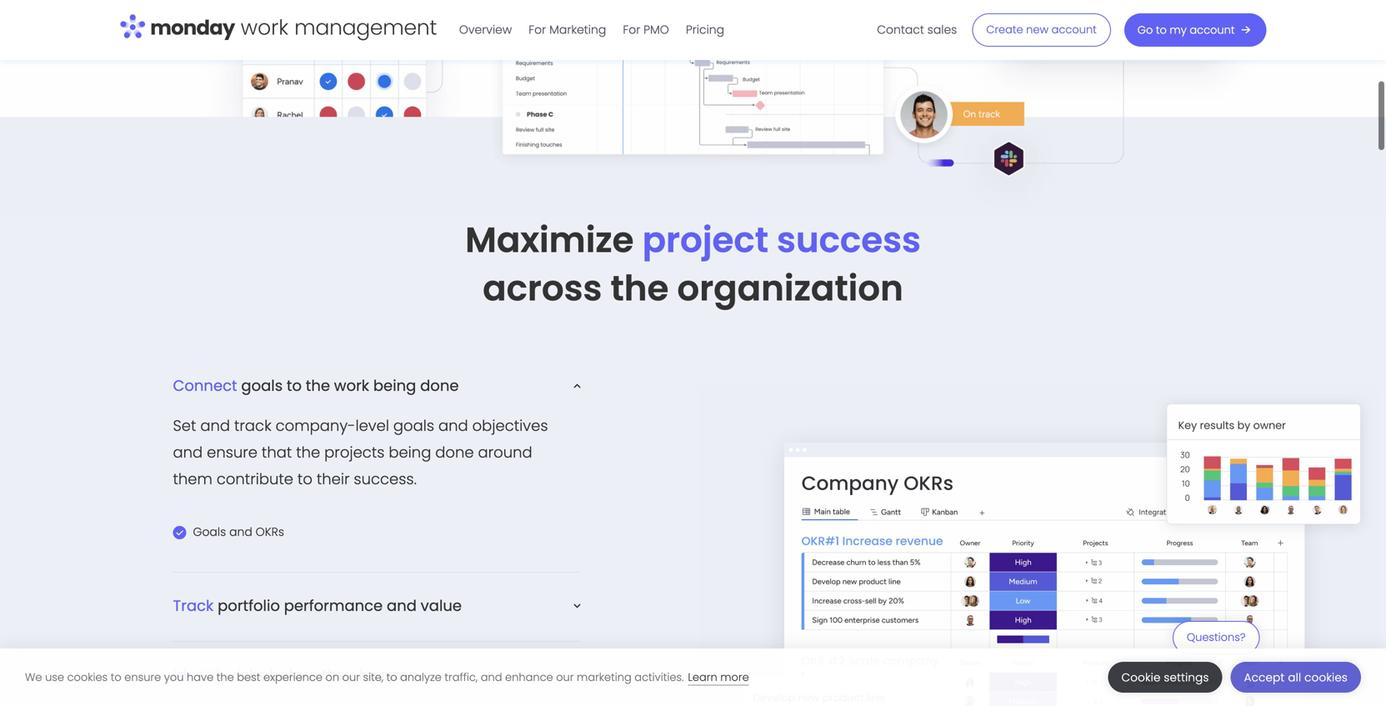 Task type: describe. For each thing, give the bounding box(es) containing it.
to up the company-
[[287, 375, 302, 396]]

main element
[[451, 0, 1267, 60]]

the inside dialog
[[217, 670, 234, 685]]

create new account button
[[972, 13, 1111, 47]]

tab list containing track
[[173, 595, 581, 668]]

0 horizontal spatial goals
[[241, 375, 283, 396]]

best
[[237, 670, 260, 685]]

happen
[[359, 664, 418, 686]]

them
[[173, 468, 212, 490]]

site,
[[363, 670, 384, 685]]

across
[[483, 264, 602, 313]]

before
[[269, 664, 318, 686]]

connect goals to the work being done
[[173, 375, 459, 396]]

objectives
[[472, 415, 548, 436]]

analyze
[[400, 670, 442, 685]]

company-
[[276, 415, 356, 436]]

we
[[25, 670, 42, 685]]

goals inside set and track company-level goals and objectives and ensure that the projects being done around them contribute to their success.
[[393, 415, 434, 436]]

tab containing connect
[[173, 375, 581, 545]]

cookie settings
[[1122, 670, 1209, 685]]

pricing link
[[678, 17, 733, 43]]

contribute
[[217, 468, 293, 490]]

you
[[164, 670, 184, 685]]

accept all cookies button
[[1231, 662, 1361, 693]]

settings
[[1164, 670, 1209, 685]]

pricing
[[686, 22, 725, 38]]

and left objectives
[[438, 415, 468, 436]]

more
[[720, 670, 749, 685]]

marketing
[[577, 670, 632, 685]]

questions? button
[[1173, 621, 1260, 664]]

that
[[262, 442, 292, 463]]

risks
[[232, 664, 265, 686]]

activities.
[[635, 670, 684, 685]]

around
[[478, 442, 532, 463]]

ensure inside set and track company-level goals and objectives and ensure that the projects being done around them contribute to their success.
[[207, 442, 258, 463]]

value
[[421, 595, 462, 616]]

done inside set and track company-level goals and objectives and ensure that the projects being done around them contribute to their success.
[[435, 442, 474, 463]]

to inside set and track company-level goals and objectives and ensure that the projects being done around them contribute to their success.
[[298, 468, 313, 490]]

new
[[1026, 22, 1049, 37]]

contact sales
[[877, 22, 957, 38]]

0 horizontal spatial ensure
[[124, 670, 161, 685]]

enhance
[[505, 670, 553, 685]]

for marketing
[[529, 22, 606, 38]]

goals and okrs2 image
[[700, 385, 1380, 706]]

goals and okrs
[[193, 524, 284, 540]]

monday.com work management image
[[120, 11, 438, 46]]

go
[[1138, 23, 1153, 38]]

1 our from the left
[[342, 670, 360, 685]]

we use cookies to ensure you have the best experience on our site, to analyze traffic, and enhance our marketing activities. learn more
[[25, 670, 749, 685]]

0 vertical spatial being
[[373, 375, 416, 396]]

success
[[777, 215, 921, 264]]

contact sales link
[[869, 17, 966, 43]]

for marketing link
[[520, 17, 615, 43]]

performance
[[284, 595, 383, 616]]

organization
[[677, 264, 904, 313]]

goals
[[193, 524, 226, 540]]

0 horizontal spatial account
[[1052, 22, 1097, 37]]

2 our from the left
[[556, 670, 574, 685]]



Task type: locate. For each thing, give the bounding box(es) containing it.
level
[[356, 415, 389, 436]]

go to my account button
[[1124, 13, 1267, 47]]

use
[[45, 670, 64, 685]]

and right set
[[200, 415, 230, 436]]

ensure down track
[[207, 442, 258, 463]]

to right go
[[1156, 23, 1167, 38]]

overview
[[459, 22, 512, 38]]

tab
[[173, 375, 581, 545]]

learn more link
[[688, 670, 749, 686]]

and down set
[[173, 442, 203, 463]]

to right site,
[[386, 670, 397, 685]]

accept
[[1244, 670, 1285, 685]]

go to my account
[[1138, 23, 1235, 38]]

0 horizontal spatial our
[[342, 670, 360, 685]]

1 for from the left
[[529, 22, 546, 38]]

portfolio
[[218, 595, 280, 616]]

project lifecycle image
[[700, 385, 1380, 706]]

maximize project success across the organization
[[465, 215, 921, 313]]

our
[[342, 670, 360, 685], [556, 670, 574, 685]]

cookies right all
[[1305, 670, 1348, 685]]

okrs
[[256, 524, 284, 540]]

1 horizontal spatial our
[[556, 670, 574, 685]]

identify
[[173, 664, 228, 686]]

goals
[[241, 375, 283, 396], [393, 415, 434, 436]]

success.
[[354, 468, 417, 490]]

questions?
[[1187, 630, 1246, 645]]

cookies
[[67, 670, 108, 685], [1305, 670, 1348, 685]]

for for for marketing
[[529, 22, 546, 38]]

to inside button
[[1156, 23, 1167, 38]]

ensure
[[207, 442, 258, 463], [124, 670, 161, 685]]

their
[[317, 468, 350, 490]]

0 vertical spatial goals
[[241, 375, 283, 396]]

done
[[420, 375, 459, 396], [435, 442, 474, 463]]

our right on
[[342, 670, 360, 685]]

2 for from the left
[[623, 22, 640, 38]]

to
[[1156, 23, 1167, 38], [287, 375, 302, 396], [298, 468, 313, 490], [111, 670, 121, 685], [386, 670, 397, 685]]

track portfolio performance and value
[[173, 595, 462, 616]]

marketing
[[549, 22, 606, 38]]

the inside set and track company-level goals and objectives and ensure that the projects being done around them contribute to their success.
[[296, 442, 320, 463]]

1 horizontal spatial for
[[623, 22, 640, 38]]

projects
[[324, 442, 385, 463]]

and right traffic,
[[481, 670, 502, 685]]

to left the you on the bottom left of the page
[[111, 670, 121, 685]]

create
[[986, 22, 1023, 37]]

1 vertical spatial done
[[435, 442, 474, 463]]

sales
[[928, 22, 957, 38]]

account
[[1052, 22, 1097, 37], [1190, 23, 1235, 38]]

overview link
[[451, 17, 520, 43]]

pmo
[[644, 22, 669, 38]]

for left the marketing
[[529, 22, 546, 38]]

0 vertical spatial done
[[420, 375, 459, 396]]

maximize
[[465, 215, 634, 264]]

for inside "for marketing" link
[[529, 22, 546, 38]]

traffic,
[[445, 670, 478, 685]]

cookie settings button
[[1108, 662, 1223, 693]]

create new account
[[986, 22, 1097, 37]]

track
[[234, 415, 272, 436]]

have
[[187, 670, 214, 685]]

account right my
[[1190, 23, 1235, 38]]

tab list containing connect
[[173, 375, 581, 599]]

identify risks before they happen
[[173, 664, 418, 686]]

1 tab list from the top
[[173, 375, 581, 599]]

for left pmo
[[623, 22, 640, 38]]

for pmo
[[623, 22, 669, 38]]

1 cookies from the left
[[67, 670, 108, 685]]

cookies for use
[[67, 670, 108, 685]]

1 vertical spatial being
[[389, 442, 431, 463]]

all
[[1288, 670, 1301, 685]]

goals up track
[[241, 375, 283, 396]]

1 vertical spatial goals
[[393, 415, 434, 436]]

connect
[[173, 375, 237, 396]]

learn
[[688, 670, 718, 685]]

cookies for all
[[1305, 670, 1348, 685]]

our right enhance
[[556, 670, 574, 685]]

on
[[326, 670, 339, 685]]

cookie
[[1122, 670, 1161, 685]]

ensure left the you on the bottom left of the page
[[124, 670, 161, 685]]

work
[[334, 375, 369, 396]]

dialog
[[0, 649, 1386, 706]]

1 horizontal spatial cookies
[[1305, 670, 1348, 685]]

cookies inside button
[[1305, 670, 1348, 685]]

goals right level
[[393, 415, 434, 436]]

contact
[[877, 22, 924, 38]]

set and track company-level goals and objectives and ensure that the projects being done around them contribute to their success.
[[173, 415, 548, 490]]

dialog containing cookie settings
[[0, 649, 1386, 706]]

set
[[173, 415, 196, 436]]

1 horizontal spatial account
[[1190, 23, 1235, 38]]

experience
[[263, 670, 323, 685]]

accept all cookies
[[1244, 670, 1348, 685]]

for
[[529, 22, 546, 38], [623, 22, 640, 38]]

the inside maximize project success across the organization
[[611, 264, 669, 313]]

0 horizontal spatial cookies
[[67, 670, 108, 685]]

they
[[322, 664, 355, 686]]

tab list
[[173, 375, 581, 599], [173, 595, 581, 668]]

account right new
[[1052, 22, 1097, 37]]

being up success. at the bottom of the page
[[389, 442, 431, 463]]

my
[[1170, 23, 1187, 38]]

and
[[200, 415, 230, 436], [438, 415, 468, 436], [173, 442, 203, 463], [229, 524, 252, 540], [387, 595, 417, 616], [481, 670, 502, 685]]

project
[[642, 215, 769, 264]]

being inside set and track company-level goals and objectives and ensure that the projects being done around them contribute to their success.
[[389, 442, 431, 463]]

being
[[373, 375, 416, 396], [389, 442, 431, 463]]

2 tab list from the top
[[173, 595, 581, 668]]

cookies right use on the left bottom of page
[[67, 670, 108, 685]]

being right work
[[373, 375, 416, 396]]

for inside for pmo 'link'
[[623, 22, 640, 38]]

1 vertical spatial ensure
[[124, 670, 161, 685]]

and left okrs
[[229, 524, 252, 540]]

the
[[611, 264, 669, 313], [306, 375, 330, 396], [296, 442, 320, 463], [217, 670, 234, 685]]

for for for pmo
[[623, 22, 640, 38]]

2 cookies from the left
[[1305, 670, 1348, 685]]

0 horizontal spatial for
[[529, 22, 546, 38]]

1 horizontal spatial goals
[[393, 415, 434, 436]]

track
[[173, 595, 214, 616]]

0 vertical spatial ensure
[[207, 442, 258, 463]]

to left their
[[298, 468, 313, 490]]

for pmo link
[[615, 17, 678, 43]]

and left value at bottom
[[387, 595, 417, 616]]

1 horizontal spatial ensure
[[207, 442, 258, 463]]



Task type: vqa. For each thing, say whether or not it's contained in the screenshot.
Create new account BUTTON
yes



